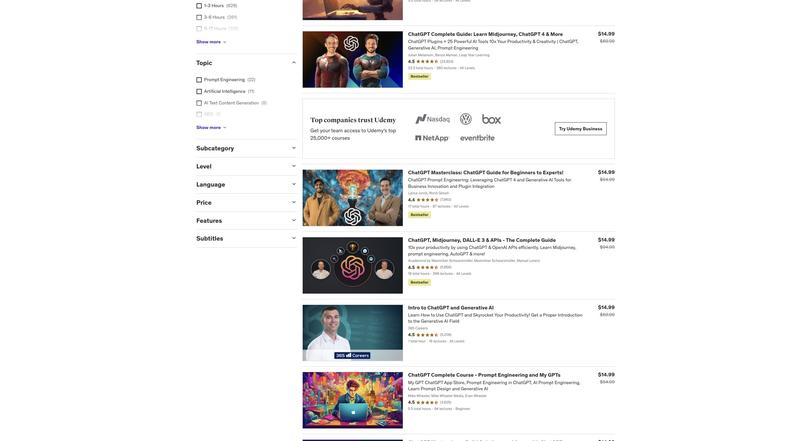 Task type: locate. For each thing, give the bounding box(es) containing it.
show more down seo
[[196, 125, 221, 131]]

language
[[196, 181, 225, 188]]

6
[[209, 14, 212, 20]]

more
[[551, 31, 563, 37]]

small image for subcategory
[[291, 145, 297, 151]]

1 vertical spatial small image
[[291, 181, 297, 188]]

1 horizontal spatial -
[[503, 237, 505, 244]]

$14.99 $69.99
[[598, 31, 615, 44], [598, 304, 615, 318]]

xsmall image down the 6-17 hours (128)
[[222, 39, 227, 45]]

2 $14.99 $94.99 from the top
[[598, 237, 615, 250]]

0 horizontal spatial guide
[[487, 169, 501, 176]]

xsmall image
[[196, 3, 202, 8], [222, 125, 227, 130]]

try udemy business link
[[555, 122, 607, 135]]

1 vertical spatial $14.99 $94.99
[[598, 237, 615, 250]]

4
[[542, 31, 545, 37]]

0 vertical spatial complete
[[431, 31, 455, 37]]

for
[[502, 169, 509, 176]]

complete left guide:
[[431, 31, 455, 37]]

1 vertical spatial -
[[475, 372, 477, 379]]

1 vertical spatial $94.99
[[600, 244, 615, 250]]

& right 4
[[546, 31, 549, 37]]

& left apis
[[486, 237, 489, 244]]

learn
[[474, 31, 487, 37]]

udemy right try
[[567, 126, 582, 132]]

4 $14.99 from the top
[[598, 304, 615, 311]]

2 vertical spatial complete
[[431, 372, 455, 379]]

5 $14.99 from the top
[[598, 372, 615, 378]]

small image for features
[[291, 217, 297, 224]]

$14.99 for chatgpt masterclass: chatgpt guide for beginners to experts!
[[598, 169, 615, 176]]

ai right generative
[[489, 305, 494, 311]]

3 small image from the top
[[291, 217, 297, 224]]

copywriting
[[204, 123, 229, 129]]

xsmall image
[[196, 15, 202, 20], [196, 26, 202, 32], [222, 39, 227, 45], [196, 78, 202, 83], [196, 89, 202, 94], [196, 101, 202, 106], [196, 112, 202, 117]]

1 more from the top
[[210, 39, 221, 45]]

team
[[331, 127, 343, 134]]

show for 6-17 hours (128)
[[196, 39, 209, 45]]

xsmall image left 3-
[[196, 15, 202, 20]]

small image
[[291, 145, 297, 151], [291, 163, 297, 169], [291, 217, 297, 224], [291, 235, 297, 242]]

xsmall image for seo
[[196, 112, 202, 117]]

engineering
[[220, 77, 245, 83], [498, 372, 528, 379]]

1 vertical spatial ai
[[489, 305, 494, 311]]

3-
[[204, 14, 209, 20]]

1 $14.99 $94.99 from the top
[[598, 169, 615, 183]]

hours
[[212, 3, 224, 8], [213, 14, 225, 20], [214, 26, 226, 32], [212, 37, 225, 43]]

hours right 1- at the top left
[[212, 3, 224, 8]]

chatgpt complete guide: learn midjourney, chatgpt 4 & more link
[[408, 31, 563, 37]]

2 show from the top
[[196, 125, 209, 131]]

0 vertical spatial and
[[451, 305, 460, 311]]

try
[[559, 126, 566, 132]]

25,000+
[[310, 135, 331, 141]]

1 vertical spatial complete
[[516, 237, 540, 244]]

17
[[209, 26, 213, 32]]

xsmall image left 1- at the top left
[[196, 3, 202, 8]]

intelligence
[[222, 88, 246, 94]]

0 vertical spatial show more button
[[196, 35, 227, 48]]

4 small image from the top
[[291, 235, 297, 242]]

complete right the in the bottom right of the page
[[516, 237, 540, 244]]

level
[[196, 163, 212, 170]]

$14.99 for intro to chatgpt and generative ai
[[598, 304, 615, 311]]

1 vertical spatial engineering
[[498, 372, 528, 379]]

1 vertical spatial guide
[[541, 237, 556, 244]]

price
[[196, 199, 212, 207]]

2 show more button from the top
[[196, 121, 227, 134]]

$14.99 $94.99
[[598, 169, 615, 183], [598, 237, 615, 250]]

0 horizontal spatial prompt
[[204, 77, 219, 83]]

1 vertical spatial $14.99 $69.99
[[598, 304, 615, 318]]

0 horizontal spatial midjourney,
[[432, 237, 462, 244]]

xsmall image left 6-
[[196, 26, 202, 32]]

prompt
[[204, 77, 219, 83], [478, 372, 497, 379]]

(629)
[[226, 3, 237, 8]]

1 horizontal spatial xsmall image
[[222, 125, 227, 130]]

3 small image from the top
[[291, 199, 297, 206]]

1 horizontal spatial to
[[421, 305, 426, 311]]

chatgpt complete guide: learn midjourney, chatgpt 4 & more
[[408, 31, 563, 37]]

show more button down "17"
[[196, 35, 227, 48]]

language button
[[196, 181, 286, 188]]

hours for 1-3 hours
[[212, 3, 224, 8]]

2 small image from the top
[[291, 163, 297, 169]]

top
[[310, 116, 323, 124]]

and left my
[[529, 372, 539, 379]]

1 small image from the top
[[291, 59, 297, 66]]

midjourney, left dall-
[[432, 237, 462, 244]]

0 vertical spatial $69.99
[[600, 38, 615, 44]]

0 vertical spatial small image
[[291, 59, 297, 66]]

0 vertical spatial prompt
[[204, 77, 219, 83]]

2 horizontal spatial to
[[537, 169, 542, 176]]

0 vertical spatial &
[[546, 31, 549, 37]]

prompt right course
[[478, 372, 497, 379]]

courses
[[332, 135, 350, 141]]

2 $14.99 from the top
[[598, 169, 615, 176]]

engineering left my
[[498, 372, 528, 379]]

0 vertical spatial to
[[361, 127, 366, 134]]

udemy up top
[[374, 116, 396, 124]]

1 small image from the top
[[291, 145, 297, 151]]

0 vertical spatial xsmall image
[[196, 3, 202, 8]]

udemy inside 'top companies trust udemy get your team access to udemy's top 25,000+ courses'
[[374, 116, 396, 124]]

&
[[546, 31, 549, 37], [486, 237, 489, 244]]

$94.99
[[600, 177, 615, 183], [600, 244, 615, 250]]

show down 6-
[[196, 39, 209, 45]]

business
[[583, 126, 603, 132]]

small image
[[291, 59, 297, 66], [291, 181, 297, 188], [291, 199, 297, 206]]

xsmall image left artificial on the top left of the page
[[196, 89, 202, 94]]

top
[[388, 127, 396, 134]]

to down the trust
[[361, 127, 366, 134]]

small image for topic
[[291, 59, 297, 66]]

show down seo
[[196, 125, 209, 131]]

3-6 hours (261)
[[204, 14, 237, 20]]

1 vertical spatial prompt
[[478, 372, 497, 379]]

show more
[[196, 39, 221, 45], [196, 125, 221, 131]]

2 $14.99 $69.99 from the top
[[598, 304, 615, 318]]

1 $69.99 from the top
[[600, 38, 615, 44]]

xsmall image for 3-
[[196, 15, 202, 20]]

1 show more from the top
[[196, 39, 221, 45]]

17+
[[204, 37, 211, 43]]

xsmall image down topic
[[196, 78, 202, 83]]

prompt up artificial on the top left of the page
[[204, 77, 219, 83]]

0 horizontal spatial udemy
[[374, 116, 396, 124]]

show
[[196, 39, 209, 45], [196, 125, 209, 131]]

the
[[506, 237, 515, 244]]

apis
[[491, 237, 502, 244]]

1 vertical spatial more
[[210, 125, 221, 131]]

1 show from the top
[[196, 39, 209, 45]]

to right intro
[[421, 305, 426, 311]]

0 vertical spatial show
[[196, 39, 209, 45]]

$69.99
[[600, 38, 615, 44], [600, 312, 615, 318]]

0 vertical spatial $94.99
[[600, 177, 615, 183]]

generative
[[461, 305, 488, 311]]

3
[[208, 3, 211, 8], [482, 237, 485, 244]]

top companies trust udemy get your team access to udemy's top 25,000+ courses
[[310, 116, 396, 141]]

1 vertical spatial udemy
[[567, 126, 582, 132]]

to
[[361, 127, 366, 134], [537, 169, 542, 176], [421, 305, 426, 311]]

$14.99
[[598, 31, 615, 37], [598, 169, 615, 176], [598, 237, 615, 243], [598, 304, 615, 311], [598, 372, 615, 378]]

0 horizontal spatial xsmall image
[[196, 3, 202, 8]]

0 vertical spatial 3
[[208, 3, 211, 8]]

1 vertical spatial &
[[486, 237, 489, 244]]

show more down 6-
[[196, 39, 221, 45]]

xsmall image for 6-
[[196, 26, 202, 32]]

1 vertical spatial xsmall image
[[222, 125, 227, 130]]

$94.99 for chatgpt masterclass: chatgpt guide for beginners to experts!
[[600, 177, 615, 183]]

xsmall image left seo
[[196, 112, 202, 117]]

hours right "17"
[[214, 26, 226, 32]]

eventbrite image
[[459, 131, 496, 146]]

1 horizontal spatial &
[[546, 31, 549, 37]]

$14.99 for chatgpt complete course - prompt engineering and my gpts
[[598, 372, 615, 378]]

(22)
[[248, 77, 255, 83]]

1 vertical spatial show more
[[196, 125, 221, 131]]

xsmall image left text
[[196, 101, 202, 106]]

more down "17"
[[210, 39, 221, 45]]

1 horizontal spatial guide
[[541, 237, 556, 244]]

2 more from the top
[[210, 125, 221, 131]]

topic
[[196, 59, 212, 67]]

show for ai text content generation (8)
[[196, 125, 209, 131]]

and
[[451, 305, 460, 311], [529, 372, 539, 379]]

show more button down seo (5)
[[196, 121, 227, 134]]

0 vertical spatial $14.99 $69.99
[[598, 31, 615, 44]]

to inside 'top companies trust udemy get your team access to udemy's top 25,000+ courses'
[[361, 127, 366, 134]]

3 right e
[[482, 237, 485, 244]]

trust
[[358, 116, 373, 124]]

prompt engineering (22)
[[204, 77, 255, 83]]

midjourney, right learn
[[489, 31, 518, 37]]

2 $69.99 from the top
[[600, 312, 615, 318]]

3 up the 6
[[208, 3, 211, 8]]

udemy
[[374, 116, 396, 124], [567, 126, 582, 132]]

17+ hours
[[204, 37, 225, 43]]

0 vertical spatial udemy
[[374, 116, 396, 124]]

xsmall image for ai
[[196, 101, 202, 106]]

volkswagen image
[[459, 112, 473, 126]]

1 horizontal spatial and
[[529, 372, 539, 379]]

show more button
[[196, 35, 227, 48], [196, 121, 227, 134]]

2 vertical spatial small image
[[291, 199, 297, 206]]

0 horizontal spatial engineering
[[220, 77, 245, 83]]

hours right the 6
[[213, 14, 225, 20]]

small image for price
[[291, 199, 297, 206]]

0 vertical spatial $14.99 $94.99
[[598, 169, 615, 183]]

1 vertical spatial and
[[529, 372, 539, 379]]

midjourney,
[[489, 31, 518, 37], [432, 237, 462, 244]]

0 vertical spatial midjourney,
[[489, 31, 518, 37]]

features
[[196, 217, 222, 225]]

2 $94.99 from the top
[[600, 244, 615, 250]]

xsmall image inside show more button
[[222, 125, 227, 130]]

1 vertical spatial show more button
[[196, 121, 227, 134]]

more down seo (5)
[[210, 125, 221, 131]]

1 vertical spatial 3
[[482, 237, 485, 244]]

complete left course
[[431, 372, 455, 379]]

nasdaq image
[[414, 112, 451, 126]]

1 horizontal spatial udemy
[[567, 126, 582, 132]]

course
[[456, 372, 474, 379]]

1 $14.99 $69.99 from the top
[[598, 31, 615, 44]]

0 vertical spatial ai
[[204, 100, 208, 106]]

chatgpt
[[408, 31, 430, 37], [519, 31, 541, 37], [408, 169, 430, 176], [464, 169, 485, 176], [428, 305, 449, 311], [408, 372, 430, 379]]

- left the in the bottom right of the page
[[503, 237, 505, 244]]

and left generative
[[451, 305, 460, 311]]

complete
[[431, 31, 455, 37], [516, 237, 540, 244], [431, 372, 455, 379]]

$14.99 for chatgpt, midjourney, dall-e 3 & apis - the complete guide
[[598, 237, 615, 243]]

(8)
[[261, 100, 267, 106]]

-
[[503, 237, 505, 244], [475, 372, 477, 379]]

1 $94.99 from the top
[[600, 177, 615, 183]]

try udemy business
[[559, 126, 603, 132]]

2 small image from the top
[[291, 181, 297, 188]]

1 vertical spatial to
[[537, 169, 542, 176]]

to left experts!
[[537, 169, 542, 176]]

0 vertical spatial show more
[[196, 39, 221, 45]]

chatgpt,
[[408, 237, 431, 244]]

dall-
[[463, 237, 477, 244]]

1 horizontal spatial engineering
[[498, 372, 528, 379]]

1 vertical spatial show
[[196, 125, 209, 131]]

ai
[[204, 100, 208, 106], [489, 305, 494, 311]]

engineering up intelligence
[[220, 77, 245, 83]]

$14.99 $94.99 for chatgpt, midjourney, dall-e 3 & apis - the complete guide
[[598, 237, 615, 250]]

$14.99 $94.99 for chatgpt masterclass: chatgpt guide for beginners to experts!
[[598, 169, 615, 183]]

0 horizontal spatial &
[[486, 237, 489, 244]]

$14.99 for chatgpt complete guide: learn midjourney, chatgpt 4 & more
[[598, 31, 615, 37]]

access
[[344, 127, 360, 134]]

1 $14.99 from the top
[[598, 31, 615, 37]]

0 horizontal spatial to
[[361, 127, 366, 134]]

hours for 3-6 hours
[[213, 14, 225, 20]]

1 show more button from the top
[[196, 35, 227, 48]]

ai text content generation (8)
[[204, 100, 267, 106]]

3 $14.99 from the top
[[598, 237, 615, 243]]

0 vertical spatial more
[[210, 39, 221, 45]]

ai left text
[[204, 100, 208, 106]]

xsmall image up subcategory
[[222, 125, 227, 130]]

subcategory button
[[196, 145, 286, 152]]

$14.99 $69.99 for intro to chatgpt and generative ai
[[598, 304, 615, 318]]

1 vertical spatial $69.99
[[600, 312, 615, 318]]

2 show more from the top
[[196, 125, 221, 131]]

1 horizontal spatial midjourney,
[[489, 31, 518, 37]]

hours right "17+"
[[212, 37, 225, 43]]

more for text
[[210, 125, 221, 131]]

0 horizontal spatial -
[[475, 372, 477, 379]]

get
[[310, 127, 319, 134]]

- right course
[[475, 372, 477, 379]]



Task type: vqa. For each thing, say whether or not it's contained in the screenshot.


Task type: describe. For each thing, give the bounding box(es) containing it.
beginners
[[510, 169, 536, 176]]

0 horizontal spatial ai
[[204, 100, 208, 106]]

1 horizontal spatial ai
[[489, 305, 494, 311]]

chatgpt complete course - prompt engineering and my gpts
[[408, 372, 561, 379]]

intro
[[408, 305, 420, 311]]

content
[[219, 100, 235, 106]]

subtitles button
[[196, 235, 286, 243]]

(11)
[[248, 88, 254, 94]]

2 vertical spatial to
[[421, 305, 426, 311]]

xsmall image for artificial
[[196, 89, 202, 94]]

1-3 hours (629)
[[204, 3, 237, 8]]

$69.99 for chatgpt complete guide: learn midjourney, chatgpt 4 & more
[[600, 38, 615, 44]]

guide:
[[456, 31, 472, 37]]

0 vertical spatial guide
[[487, 169, 501, 176]]

chatgpt, midjourney, dall-e 3 & apis - the complete guide link
[[408, 237, 556, 244]]

generation
[[236, 100, 259, 106]]

features button
[[196, 217, 286, 225]]

(128)
[[229, 26, 239, 32]]

1-
[[204, 3, 208, 8]]

$54.99
[[600, 380, 615, 386]]

topic button
[[196, 59, 286, 67]]

$94.99 for chatgpt, midjourney, dall-e 3 & apis - the complete guide
[[600, 244, 615, 250]]

(5)
[[216, 111, 221, 117]]

0 vertical spatial engineering
[[220, 77, 245, 83]]

price button
[[196, 199, 286, 207]]

my
[[540, 372, 547, 379]]

0 vertical spatial -
[[503, 237, 505, 244]]

artificial intelligence (11)
[[204, 88, 254, 94]]

more for 17
[[210, 39, 221, 45]]

your
[[320, 127, 330, 134]]

show more for 6-
[[196, 39, 221, 45]]

show more button for text
[[196, 121, 227, 134]]

small image for level
[[291, 163, 297, 169]]

0 horizontal spatial 3
[[208, 3, 211, 8]]

complete for chatgpt complete course - prompt engineering and my gpts
[[431, 372, 455, 379]]

small image for subtitles
[[291, 235, 297, 242]]

subcategory
[[196, 145, 234, 152]]

$14.99 $54.99
[[598, 372, 615, 386]]

intro to chatgpt and generative ai link
[[408, 305, 494, 311]]

1 horizontal spatial prompt
[[478, 372, 497, 379]]

(261)
[[227, 14, 237, 20]]

1 horizontal spatial 3
[[482, 237, 485, 244]]

1 vertical spatial midjourney,
[[432, 237, 462, 244]]

hours for 6-17 hours
[[214, 26, 226, 32]]

xsmall image for prompt
[[196, 78, 202, 83]]

complete for chatgpt complete guide: learn midjourney, chatgpt 4 & more
[[431, 31, 455, 37]]

show more button for 17
[[196, 35, 227, 48]]

seo
[[204, 111, 213, 117]]

e
[[477, 237, 481, 244]]

box image
[[481, 112, 503, 126]]

$14.99 $69.99 for chatgpt complete guide: learn midjourney, chatgpt 4 & more
[[598, 31, 615, 44]]

intro to chatgpt and generative ai
[[408, 305, 494, 311]]

6-
[[204, 26, 209, 32]]

text
[[209, 100, 218, 106]]

subtitles
[[196, 235, 223, 243]]

udemy's
[[367, 127, 387, 134]]

chatgpt complete course - prompt engineering and my gpts link
[[408, 372, 561, 379]]

artificial
[[204, 88, 221, 94]]

show more for ai
[[196, 125, 221, 131]]

chatgpt, midjourney, dall-e 3 & apis - the complete guide
[[408, 237, 556, 244]]

small image for language
[[291, 181, 297, 188]]

0 horizontal spatial and
[[451, 305, 460, 311]]

chatgpt masterclass: chatgpt guide for beginners to experts! link
[[408, 169, 564, 176]]

experts!
[[543, 169, 564, 176]]

masterclass:
[[431, 169, 462, 176]]

$69.99 for intro to chatgpt and generative ai
[[600, 312, 615, 318]]

gpts
[[548, 372, 561, 379]]

chatgpt masterclass: chatgpt guide for beginners to experts!
[[408, 169, 564, 176]]

netapp image
[[414, 131, 451, 146]]

6-17 hours (128)
[[204, 26, 239, 32]]

seo (5)
[[204, 111, 221, 117]]

companies
[[324, 116, 357, 124]]

level button
[[196, 163, 286, 170]]



